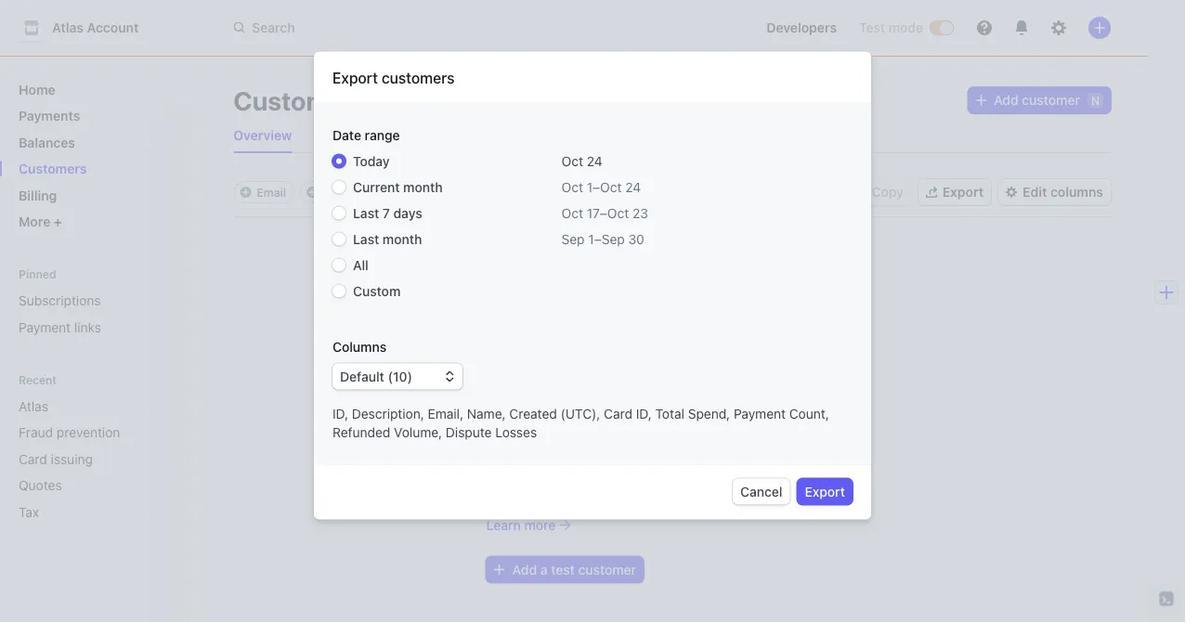 Task type: vqa. For each thing, say whether or not it's contained in the screenshot.
NEW BUSINESS
no



Task type: locate. For each thing, give the bounding box(es) containing it.
oct 1 – oct 24
[[562, 179, 642, 195]]

0 vertical spatial add
[[995, 92, 1019, 108]]

1 vertical spatial 1
[[589, 231, 595, 247]]

card right the add card icon
[[324, 186, 350, 199]]

– up 17
[[593, 179, 600, 195]]

balances
[[19, 135, 75, 150]]

copy
[[872, 184, 904, 200]]

svg image
[[976, 95, 987, 106], [854, 187, 865, 198], [494, 565, 505, 576]]

email,
[[428, 406, 464, 421]]

atlas left account
[[52, 20, 84, 35]]

description,
[[352, 406, 425, 421]]

0 vertical spatial export
[[333, 69, 378, 86]]

0 vertical spatial atlas
[[52, 20, 84, 35]]

1 vertical spatial month
[[383, 231, 422, 247]]

0 vertical spatial export button
[[919, 179, 992, 205]]

quotes link
[[11, 471, 156, 501]]

oct up oct 17 – oct 23 at the top of page
[[600, 179, 622, 195]]

card for card
[[324, 186, 350, 199]]

columns
[[333, 339, 387, 354]]

svg image inside copy button
[[854, 187, 865, 198]]

customers
[[234, 85, 368, 116], [19, 161, 87, 177]]

notifications image
[[1015, 20, 1030, 35]]

1 vertical spatial card
[[604, 406, 633, 421]]

add left a
[[513, 562, 537, 578]]

oct down oct 24
[[562, 179, 584, 195]]

payment inside id, description, email, name, created (utc), card id, total spend, payment count, refunded volume, dispute losses
[[734, 406, 786, 421]]

tab list
[[226, 119, 1112, 153]]

0 vertical spatial –
[[593, 179, 600, 195]]

1 vertical spatial payment
[[734, 406, 786, 421]]

export
[[333, 69, 378, 86], [943, 184, 984, 200], [805, 484, 846, 499]]

tax
[[19, 505, 39, 520]]

more inside button
[[19, 214, 54, 230]]

1
[[587, 179, 593, 195], [589, 231, 595, 247]]

0 vertical spatial month
[[404, 179, 443, 195]]

created
[[387, 186, 431, 199], [510, 406, 557, 421]]

sep down oct 17 – oct 23 at the top of page
[[562, 231, 585, 247]]

oct
[[562, 153, 584, 169], [562, 179, 584, 195], [600, 179, 622, 195], [562, 205, 584, 221], [608, 205, 630, 221]]

card for card issuing
[[19, 452, 47, 467]]

quotes
[[19, 478, 62, 494]]

1 down 17
[[589, 231, 595, 247]]

export button right cancel button
[[798, 479, 853, 505]]

subscriptions
[[19, 293, 101, 309]]

last up all on the left top
[[353, 231, 379, 247]]

remaining balances link
[[311, 123, 451, 149]]

pinned
[[19, 268, 56, 281]]

1 horizontal spatial card
[[324, 186, 350, 199]]

1 or from the left
[[652, 477, 664, 492]]

balances
[[387, 128, 443, 143]]

2 vertical spatial –
[[595, 231, 602, 247]]

created up losses
[[510, 406, 557, 421]]

svg image left "add customer" at top
[[976, 95, 987, 106]]

id, left total
[[636, 406, 652, 421]]

date
[[434, 186, 458, 199]]

oct left 17
[[562, 205, 584, 221]]

2 vertical spatial customer
[[579, 562, 637, 578]]

1 last from the top
[[353, 205, 379, 221]]

export left edit
[[943, 184, 984, 200]]

more
[[559, 186, 587, 199], [19, 214, 54, 230]]

customers up subscriptions. on the left bottom
[[508, 477, 571, 492]]

atlas
[[52, 20, 84, 35], [19, 399, 48, 414]]

24 up 23
[[626, 179, 642, 195]]

test right a
[[551, 562, 575, 578]]

card down fraud
[[19, 452, 47, 467]]

customers inside bill customers with one-off or recurring invoices, or subscriptions.
[[508, 477, 571, 492]]

oct 24
[[562, 153, 603, 169]]

1 vertical spatial export button
[[798, 479, 853, 505]]

month for last month
[[383, 231, 422, 247]]

1 vertical spatial atlas
[[19, 399, 48, 414]]

card issuing link
[[11, 444, 156, 474]]

– down 17
[[595, 231, 602, 247]]

date
[[333, 127, 362, 143]]

2 horizontal spatial card
[[604, 406, 633, 421]]

custom
[[353, 283, 401, 299]]

0 vertical spatial payment
[[19, 320, 71, 335]]

0 horizontal spatial 24
[[587, 153, 603, 169]]

svg image left a
[[494, 565, 505, 576]]

columns
[[1051, 184, 1104, 200]]

month up the days in the left top of the page
[[404, 179, 443, 195]]

last left 7
[[353, 205, 379, 221]]

more for more
[[19, 214, 54, 230]]

0 horizontal spatial export button
[[798, 479, 853, 505]]

all
[[353, 257, 369, 273]]

2 last from the top
[[353, 231, 379, 247]]

developers
[[767, 20, 837, 35]]

1 horizontal spatial customers
[[508, 477, 571, 492]]

1 vertical spatial svg image
[[854, 187, 865, 198]]

0 horizontal spatial or
[[652, 477, 664, 492]]

0 vertical spatial card
[[324, 186, 350, 199]]

learn more
[[487, 518, 556, 533]]

customer left n
[[1023, 92, 1081, 108]]

0 horizontal spatial export
[[333, 69, 378, 86]]

svg image inside add a test customer button
[[494, 565, 505, 576]]

1 vertical spatial test
[[551, 562, 575, 578]]

1 vertical spatial created
[[510, 406, 557, 421]]

customer up recurring
[[648, 447, 731, 469]]

1 horizontal spatial test
[[609, 447, 644, 469]]

copy button
[[846, 179, 911, 205]]

oct for 1
[[562, 179, 584, 195]]

2 vertical spatial add
[[513, 562, 537, 578]]

export button right copy
[[919, 179, 992, 205]]

more down billing
[[19, 214, 54, 230]]

payment left "count,"
[[734, 406, 786, 421]]

0 horizontal spatial customers
[[382, 69, 455, 86]]

1 horizontal spatial 24
[[626, 179, 642, 195]]

losses
[[496, 425, 537, 440]]

add email image
[[240, 187, 251, 198]]

export up date
[[333, 69, 378, 86]]

customers up overview
[[234, 85, 368, 116]]

24
[[587, 153, 603, 169], [626, 179, 642, 195]]

name,
[[467, 406, 506, 421]]

1 up 17
[[587, 179, 593, 195]]

today
[[353, 153, 390, 169]]

with
[[575, 477, 600, 492]]

more filters
[[559, 186, 622, 199]]

1 horizontal spatial created
[[510, 406, 557, 421]]

first
[[570, 447, 605, 469]]

0 vertical spatial customers
[[382, 69, 455, 86]]

1 horizontal spatial sep
[[602, 231, 625, 247]]

sep left "30" at the right of page
[[602, 231, 625, 247]]

svg image left copy
[[854, 187, 865, 198]]

0 vertical spatial more
[[559, 186, 587, 199]]

export right cancel
[[805, 484, 846, 499]]

id, up refunded
[[333, 406, 349, 421]]

atlas inside button
[[52, 20, 84, 35]]

1 sep from the left
[[562, 231, 585, 247]]

0 horizontal spatial test
[[551, 562, 575, 578]]

oct up more filters
[[562, 153, 584, 169]]

created date
[[387, 186, 458, 199]]

or right the invoices, at the bottom right of page
[[782, 477, 794, 492]]

last 7 days
[[353, 205, 423, 221]]

recent element
[[0, 391, 196, 527]]

0 vertical spatial 1
[[587, 179, 593, 195]]

1 vertical spatial customers
[[19, 161, 87, 177]]

1 horizontal spatial export
[[805, 484, 846, 499]]

billing link
[[11, 180, 182, 211]]

created up the days in the left top of the page
[[387, 186, 431, 199]]

1 horizontal spatial more
[[559, 186, 587, 199]]

0 vertical spatial 24
[[587, 153, 603, 169]]

learn
[[487, 518, 521, 533]]

sep
[[562, 231, 585, 247], [602, 231, 625, 247]]

pinned element
[[11, 286, 182, 342]]

7
[[383, 205, 390, 221]]

1 horizontal spatial id,
[[636, 406, 652, 421]]

– for oct 24
[[593, 179, 600, 195]]

payment down subscriptions at top
[[19, 320, 71, 335]]

recent
[[19, 373, 57, 386]]

0 vertical spatial svg image
[[976, 95, 987, 106]]

customers down balances at the top
[[19, 161, 87, 177]]

edit
[[1023, 184, 1048, 200]]

card right the (utc),
[[604, 406, 633, 421]]

id,
[[333, 406, 349, 421], [636, 406, 652, 421]]

0 horizontal spatial card
[[19, 452, 47, 467]]

0 horizontal spatial more
[[19, 214, 54, 230]]

add card image
[[307, 187, 318, 198]]

24 up oct 1 – oct 24
[[587, 153, 603, 169]]

cancel button
[[733, 479, 790, 505]]

0 horizontal spatial sep
[[562, 231, 585, 247]]

payment links link
[[11, 312, 182, 342]]

sep 1 – sep 30
[[562, 231, 645, 247]]

off
[[632, 477, 648, 492]]

oct for 24
[[562, 153, 584, 169]]

last for last month
[[353, 231, 379, 247]]

a
[[541, 562, 548, 578]]

0 horizontal spatial customer
[[579, 562, 637, 578]]

bill
[[487, 477, 505, 492]]

0 vertical spatial created
[[387, 186, 431, 199]]

0 vertical spatial test
[[609, 447, 644, 469]]

1 vertical spatial more
[[19, 214, 54, 230]]

add created date image
[[370, 187, 381, 198]]

1 vertical spatial customers
[[508, 477, 571, 492]]

last
[[353, 205, 379, 221], [353, 231, 379, 247]]

payments
[[19, 108, 80, 124]]

0 vertical spatial last
[[353, 205, 379, 221]]

0 horizontal spatial id,
[[333, 406, 349, 421]]

toolbar
[[234, 181, 631, 204]]

customers
[[382, 69, 455, 86], [508, 477, 571, 492]]

1 vertical spatial last
[[353, 231, 379, 247]]

1 horizontal spatial svg image
[[854, 187, 865, 198]]

2 vertical spatial svg image
[[494, 565, 505, 576]]

customer
[[1023, 92, 1081, 108], [648, 447, 731, 469], [579, 562, 637, 578]]

atlas inside recent element
[[19, 399, 48, 414]]

test
[[567, 58, 591, 68]]

1 vertical spatial export
[[943, 184, 984, 200]]

1 vertical spatial –
[[600, 205, 608, 221]]

0 horizontal spatial payment
[[19, 320, 71, 335]]

test
[[609, 447, 644, 469], [551, 562, 575, 578]]

1 horizontal spatial or
[[782, 477, 794, 492]]

0 horizontal spatial atlas
[[19, 399, 48, 414]]

2 vertical spatial card
[[19, 452, 47, 467]]

export button
[[919, 179, 992, 205], [798, 479, 853, 505]]

account
[[87, 20, 139, 35]]

1 horizontal spatial payment
[[734, 406, 786, 421]]

1 vertical spatial 24
[[626, 179, 642, 195]]

add inside button
[[513, 562, 537, 578]]

17
[[587, 205, 600, 221]]

customer right a
[[579, 562, 637, 578]]

month for current month
[[404, 179, 443, 195]]

–
[[593, 179, 600, 195], [600, 205, 608, 221], [595, 231, 602, 247]]

learn more link
[[487, 516, 571, 535]]

more down oct 24
[[559, 186, 587, 199]]

customers link
[[11, 154, 182, 184]]

– for oct 23
[[600, 205, 608, 221]]

test up one-
[[609, 447, 644, 469]]

add
[[995, 92, 1019, 108], [487, 447, 522, 469], [513, 562, 537, 578]]

issuing
[[51, 452, 93, 467]]

customers up balances
[[382, 69, 455, 86]]

– down filters
[[600, 205, 608, 221]]

or right 'off'
[[652, 477, 664, 492]]

1 horizontal spatial atlas
[[52, 20, 84, 35]]

1 vertical spatial customer
[[648, 447, 731, 469]]

2 horizontal spatial svg image
[[976, 95, 987, 106]]

0 vertical spatial customer
[[1023, 92, 1081, 108]]

atlas up fraud
[[19, 399, 48, 414]]

add down notifications image
[[995, 92, 1019, 108]]

1 vertical spatial add
[[487, 447, 522, 469]]

add up bill
[[487, 447, 522, 469]]

payment inside the pinned element
[[19, 320, 71, 335]]

or
[[652, 477, 664, 492], [782, 477, 794, 492]]

card inside recent element
[[19, 452, 47, 467]]

0 horizontal spatial customers
[[19, 161, 87, 177]]

0 vertical spatial customers
[[234, 85, 368, 116]]

1 horizontal spatial customer
[[648, 447, 731, 469]]

recent navigation links element
[[0, 372, 196, 527]]

month down the days in the left top of the page
[[383, 231, 422, 247]]

0 horizontal spatial svg image
[[494, 565, 505, 576]]

0 horizontal spatial created
[[387, 186, 431, 199]]

add customer
[[995, 92, 1081, 108]]

30
[[629, 231, 645, 247]]



Task type: describe. For each thing, give the bounding box(es) containing it.
export customers
[[333, 69, 455, 86]]

more
[[525, 518, 556, 533]]

count,
[[790, 406, 830, 421]]

fraud prevention
[[19, 425, 120, 441]]

Search search field
[[222, 11, 737, 45]]

customers inside customers link
[[19, 161, 87, 177]]

(utc),
[[561, 406, 601, 421]]

1 id, from the left
[[333, 406, 349, 421]]

invoices,
[[726, 477, 778, 492]]

current
[[353, 179, 400, 195]]

svg image for add a test customer
[[494, 565, 505, 576]]

home link
[[11, 74, 182, 105]]

total
[[656, 406, 685, 421]]

created inside id, description, email, name, created (utc), card id, total spend, payment count, refunded volume, dispute losses
[[510, 406, 557, 421]]

mode
[[889, 20, 924, 35]]

filters
[[590, 186, 622, 199]]

2 sep from the left
[[602, 231, 625, 247]]

id, description, email, name, created (utc), card id, total spend, payment count, refunded volume, dispute losses
[[333, 406, 830, 440]]

2 or from the left
[[782, 477, 794, 492]]

toolbar containing email
[[234, 181, 631, 204]]

atlas for atlas account
[[52, 20, 84, 35]]

test data
[[567, 58, 619, 68]]

add your first test customer
[[487, 447, 731, 469]]

remaining
[[318, 128, 384, 143]]

remaining balances
[[318, 128, 443, 143]]

1 for sep 1
[[589, 231, 595, 247]]

add a test customer
[[513, 562, 637, 578]]

date range
[[333, 127, 400, 143]]

cancel
[[741, 484, 783, 499]]

test mode
[[860, 20, 924, 35]]

billing
[[19, 188, 57, 203]]

last month
[[353, 231, 422, 247]]

test
[[860, 20, 886, 35]]

dispute
[[446, 425, 492, 440]]

2 id, from the left
[[636, 406, 652, 421]]

add a test customer button
[[487, 557, 644, 583]]

test inside button
[[551, 562, 575, 578]]

data
[[594, 58, 619, 68]]

n
[[1092, 94, 1100, 107]]

2 horizontal spatial export
[[943, 184, 984, 200]]

customers for bill
[[508, 477, 571, 492]]

days
[[394, 205, 423, 221]]

edit columns button
[[999, 179, 1112, 205]]

1 horizontal spatial customers
[[234, 85, 368, 116]]

add for add customer
[[995, 92, 1019, 108]]

volume,
[[394, 425, 443, 440]]

card inside id, description, email, name, created (utc), card id, total spend, payment count, refunded volume, dispute losses
[[604, 406, 633, 421]]

fraud
[[19, 425, 53, 441]]

atlas account
[[52, 20, 139, 35]]

tab list containing overview
[[226, 119, 1112, 153]]

edit columns
[[1023, 184, 1104, 200]]

developers link
[[760, 13, 845, 43]]

prevention
[[57, 425, 120, 441]]

subscriptions link
[[11, 286, 182, 316]]

email
[[257, 186, 286, 199]]

range
[[365, 127, 400, 143]]

core navigation links element
[[11, 74, 182, 237]]

bill customers with one-off or recurring invoices, or subscriptions.
[[487, 477, 794, 511]]

oct for 17
[[562, 205, 584, 221]]

refunded
[[333, 425, 391, 440]]

atlas account button
[[19, 15, 157, 41]]

more for more filters
[[559, 186, 587, 199]]

home
[[19, 82, 55, 97]]

links
[[74, 320, 101, 335]]

spend,
[[688, 406, 731, 421]]

payments link
[[11, 101, 182, 131]]

fraud prevention link
[[11, 418, 156, 448]]

svg image for copy
[[854, 187, 865, 198]]

add for add your first test customer
[[487, 447, 522, 469]]

atlas link
[[11, 391, 156, 421]]

customers for export
[[382, 69, 455, 86]]

your
[[526, 447, 566, 469]]

2 horizontal spatial customer
[[1023, 92, 1081, 108]]

1 for oct 1
[[587, 179, 593, 195]]

2 vertical spatial export
[[805, 484, 846, 499]]

– for sep 30
[[595, 231, 602, 247]]

oct left 23
[[608, 205, 630, 221]]

customer inside button
[[579, 562, 637, 578]]

1 horizontal spatial export button
[[919, 179, 992, 205]]

payment links
[[19, 320, 101, 335]]

last for last 7 days
[[353, 205, 379, 221]]

search
[[252, 20, 295, 35]]

add for add a test customer
[[513, 562, 537, 578]]

23
[[633, 205, 649, 221]]

overview link
[[226, 123, 300, 149]]

one-
[[603, 477, 632, 492]]

current month
[[353, 179, 443, 195]]

tax link
[[11, 497, 156, 527]]

balances link
[[11, 127, 182, 158]]

oct 17 – oct 23
[[562, 205, 649, 221]]

pinned navigation links element
[[11, 267, 182, 342]]

card issuing
[[19, 452, 93, 467]]

subscriptions.
[[487, 495, 571, 511]]

atlas for atlas
[[19, 399, 48, 414]]

recurring
[[668, 477, 722, 492]]



